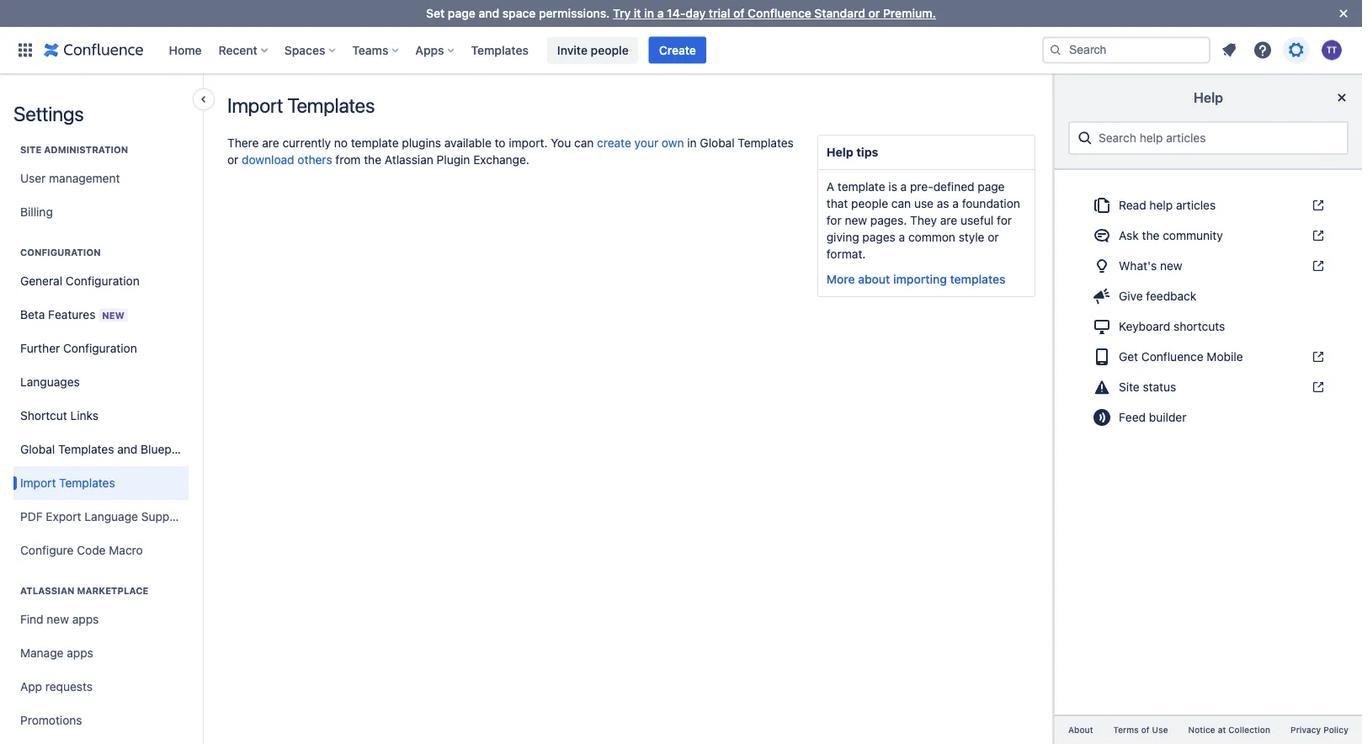Task type: locate. For each thing, give the bounding box(es) containing it.
1 shortcut icon image from the top
[[1309, 199, 1325, 212]]

1 vertical spatial atlassian
[[20, 586, 75, 597]]

1 vertical spatial page
[[978, 180, 1005, 194]]

are up download
[[262, 136, 279, 150]]

0 vertical spatial template
[[351, 136, 399, 150]]

1 horizontal spatial and
[[479, 6, 499, 20]]

1 vertical spatial the
[[1142, 229, 1160, 242]]

warning icon image
[[1092, 377, 1112, 397]]

0 horizontal spatial are
[[262, 136, 279, 150]]

people up the pages.
[[851, 197, 888, 211]]

more about importing templates button
[[827, 271, 1006, 288]]

day
[[686, 6, 706, 20]]

help
[[1194, 90, 1224, 106], [827, 145, 854, 159]]

1 vertical spatial help
[[827, 145, 854, 159]]

administration
[[44, 144, 128, 155]]

or inside the a template is a pre-defined page that people can use as a foundation for new pages. they are useful for giving pages a common style or format.
[[988, 230, 999, 244]]

0 vertical spatial new
[[845, 213, 867, 227]]

confluence right trial
[[748, 6, 812, 20]]

privacy policy link
[[1281, 723, 1359, 738]]

help up search help articles field
[[1194, 90, 1224, 106]]

2 shortcut icon image from the top
[[1309, 229, 1325, 242]]

1 vertical spatial or
[[227, 153, 239, 167]]

site inside group
[[20, 144, 42, 155]]

beta features new
[[20, 307, 124, 321]]

further configuration
[[20, 341, 137, 355]]

0 horizontal spatial confluence
[[748, 6, 812, 20]]

trial
[[709, 6, 730, 20]]

1 vertical spatial confluence
[[1142, 350, 1204, 364]]

and for page
[[479, 6, 499, 20]]

mobile
[[1207, 350, 1243, 364]]

general configuration
[[20, 274, 140, 288]]

people right the "invite"
[[591, 43, 629, 57]]

atlassian
[[385, 153, 434, 167], [20, 586, 75, 597]]

1 vertical spatial of
[[1142, 725, 1150, 735]]

apps button
[[410, 37, 461, 64]]

are down as
[[940, 213, 958, 227]]

0 vertical spatial site
[[20, 144, 42, 155]]

1 horizontal spatial or
[[869, 6, 880, 20]]

terms of use
[[1114, 725, 1169, 735]]

1 horizontal spatial global
[[700, 136, 735, 150]]

new right find on the bottom
[[47, 613, 69, 626]]

find new apps
[[20, 613, 99, 626]]

can
[[574, 136, 594, 150], [892, 197, 911, 211]]

a
[[827, 180, 835, 194]]

set
[[426, 6, 445, 20]]

configuration for general
[[66, 274, 140, 288]]

global down "shortcut"
[[20, 443, 55, 456]]

or down there
[[227, 153, 239, 167]]

import templates up export
[[20, 476, 115, 490]]

templates
[[471, 43, 529, 57], [287, 93, 375, 117], [738, 136, 794, 150], [58, 443, 114, 456], [59, 476, 115, 490]]

confluence image
[[44, 40, 144, 60], [44, 40, 144, 60]]

1 vertical spatial global
[[20, 443, 55, 456]]

0 vertical spatial are
[[262, 136, 279, 150]]

settings icon image
[[1287, 40, 1307, 60]]

page right set
[[448, 6, 476, 20]]

atlassian inside the atlassian marketplace group
[[20, 586, 75, 597]]

your profile and preferences image
[[1322, 40, 1342, 60]]

close image
[[1332, 88, 1352, 108]]

0 vertical spatial global
[[700, 136, 735, 150]]

0 vertical spatial confluence
[[748, 6, 812, 20]]

or right standard
[[869, 6, 880, 20]]

no
[[334, 136, 348, 150]]

new
[[102, 310, 124, 321]]

page
[[448, 6, 476, 20], [978, 180, 1005, 194]]

0 horizontal spatial in
[[644, 6, 654, 20]]

1 horizontal spatial in
[[687, 136, 697, 150]]

can down is
[[892, 197, 911, 211]]

1 horizontal spatial template
[[838, 180, 886, 194]]

1 for from the left
[[827, 213, 842, 227]]

configure code macro
[[20, 544, 143, 557]]

2 horizontal spatial new
[[1160, 259, 1183, 273]]

import
[[227, 93, 283, 117], [20, 476, 56, 490]]

new inside the atlassian marketplace group
[[47, 613, 69, 626]]

give feedback
[[1119, 289, 1197, 303]]

1 vertical spatial apps
[[67, 646, 93, 660]]

0 horizontal spatial of
[[734, 6, 745, 20]]

2 vertical spatial configuration
[[63, 341, 137, 355]]

import templates inside configuration group
[[20, 476, 115, 490]]

global inside in global templates or
[[700, 136, 735, 150]]

template inside the a template is a pre-defined page that people can use as a foundation for new pages. they are useful for giving pages a common style or format.
[[838, 180, 886, 194]]

0 horizontal spatial help
[[827, 145, 854, 159]]

new up feedback at the top right of the page
[[1160, 259, 1183, 273]]

get confluence mobile link
[[1082, 344, 1336, 370]]

site for site status
[[1119, 380, 1140, 394]]

0 horizontal spatial for
[[827, 213, 842, 227]]

configuration up languages link
[[63, 341, 137, 355]]

feedback icon image
[[1092, 286, 1112, 306]]

3 shortcut icon image from the top
[[1309, 259, 1325, 273]]

1 horizontal spatial site
[[1119, 380, 1140, 394]]

0 vertical spatial of
[[734, 6, 745, 20]]

to
[[495, 136, 506, 150]]

teams
[[352, 43, 389, 57]]

for down that
[[827, 213, 842, 227]]

Search help articles field
[[1094, 123, 1341, 153]]

0 vertical spatial atlassian
[[385, 153, 434, 167]]

banner containing home
[[0, 27, 1362, 74]]

confluence inside "link"
[[1142, 350, 1204, 364]]

4 shortcut icon image from the top
[[1309, 350, 1325, 364]]

in right it
[[644, 6, 654, 20]]

give feedback button
[[1082, 283, 1336, 310]]

in inside in global templates or
[[687, 136, 697, 150]]

configuration up general
[[20, 247, 101, 258]]

shortcut icon image for articles
[[1309, 199, 1325, 212]]

0 horizontal spatial page
[[448, 6, 476, 20]]

what's new link
[[1082, 253, 1336, 280]]

1 vertical spatial are
[[940, 213, 958, 227]]

0 horizontal spatial import templates
[[20, 476, 115, 490]]

confluence down keyboard shortcuts
[[1142, 350, 1204, 364]]

1 vertical spatial import templates
[[20, 476, 115, 490]]

foundation
[[962, 197, 1020, 211]]

and inside global templates and blueprints link
[[117, 443, 138, 456]]

import.
[[509, 136, 548, 150]]

status
[[1143, 380, 1177, 394]]

template up download others from the atlassian plugin exchange.
[[351, 136, 399, 150]]

shortcut icon image inside get confluence mobile "link"
[[1309, 350, 1325, 364]]

1 horizontal spatial for
[[997, 213, 1012, 227]]

1 horizontal spatial of
[[1142, 725, 1150, 735]]

1 vertical spatial new
[[1160, 259, 1183, 273]]

1 horizontal spatial import templates
[[227, 93, 375, 117]]

1 vertical spatial and
[[117, 443, 138, 456]]

1 vertical spatial template
[[838, 180, 886, 194]]

0 vertical spatial help
[[1194, 90, 1224, 106]]

and for templates
[[117, 443, 138, 456]]

create your own link
[[597, 136, 684, 150]]

atlassian up find new apps
[[20, 586, 75, 597]]

the right from
[[364, 153, 382, 167]]

site status
[[1119, 380, 1177, 394]]

0 horizontal spatial global
[[20, 443, 55, 456]]

1 horizontal spatial are
[[940, 213, 958, 227]]

1 vertical spatial in
[[687, 136, 697, 150]]

1 horizontal spatial can
[[892, 197, 911, 211]]

1 horizontal spatial new
[[845, 213, 867, 227]]

1 vertical spatial people
[[851, 197, 888, 211]]

configuration for further
[[63, 341, 137, 355]]

0 vertical spatial import templates
[[227, 93, 375, 117]]

shortcut icon image inside site status link
[[1309, 381, 1325, 394]]

user
[[20, 171, 46, 185]]

0 vertical spatial the
[[364, 153, 382, 167]]

download
[[242, 153, 294, 167]]

0 horizontal spatial people
[[591, 43, 629, 57]]

lightbulb icon image
[[1092, 256, 1112, 276]]

new up giving
[[845, 213, 867, 227]]

or
[[869, 6, 880, 20], [227, 153, 239, 167], [988, 230, 999, 244]]

features
[[48, 307, 96, 321]]

available
[[444, 136, 492, 150]]

billing
[[20, 205, 53, 219]]

help for help tips
[[827, 145, 854, 159]]

teams button
[[347, 37, 405, 64]]

create link
[[649, 37, 706, 64]]

0 vertical spatial page
[[448, 6, 476, 20]]

0 vertical spatial or
[[869, 6, 880, 20]]

0 horizontal spatial new
[[47, 613, 69, 626]]

0 horizontal spatial site
[[20, 144, 42, 155]]

atlassian down plugins
[[385, 153, 434, 167]]

shortcut icon image inside read help articles link
[[1309, 199, 1325, 212]]

mobile icon image
[[1092, 347, 1112, 367]]

0 vertical spatial people
[[591, 43, 629, 57]]

apps down atlassian marketplace
[[72, 613, 99, 626]]

1 vertical spatial can
[[892, 197, 911, 211]]

5 shortcut icon image from the top
[[1309, 381, 1325, 394]]

community
[[1163, 229, 1223, 242]]

global
[[700, 136, 735, 150], [20, 443, 55, 456]]

help left tips
[[827, 145, 854, 159]]

2 vertical spatial new
[[47, 613, 69, 626]]

requests
[[45, 680, 93, 694]]

1 horizontal spatial confluence
[[1142, 350, 1204, 364]]

feed builder button
[[1082, 404, 1336, 431]]

site
[[20, 144, 42, 155], [1119, 380, 1140, 394]]

0 vertical spatial and
[[479, 6, 499, 20]]

and left blueprints
[[117, 443, 138, 456]]

import templates up the currently
[[227, 93, 375, 117]]

template up that
[[838, 180, 886, 194]]

global templates and blueprints
[[20, 443, 196, 456]]

0 horizontal spatial atlassian
[[20, 586, 75, 597]]

comment icon image
[[1092, 226, 1112, 246]]

builder
[[1149, 410, 1187, 424]]

2 horizontal spatial or
[[988, 230, 999, 244]]

of right trial
[[734, 6, 745, 20]]

help for help
[[1194, 90, 1224, 106]]

1 vertical spatial import
[[20, 476, 56, 490]]

0 horizontal spatial and
[[117, 443, 138, 456]]

feedback
[[1146, 289, 1197, 303]]

0 vertical spatial in
[[644, 6, 654, 20]]

a
[[657, 6, 664, 20], [901, 180, 907, 194], [953, 197, 959, 211], [899, 230, 905, 244]]

1 horizontal spatial the
[[1142, 229, 1160, 242]]

download others link
[[242, 153, 332, 167]]

management
[[49, 171, 120, 185]]

atlassian marketplace group
[[13, 568, 189, 743]]

global right 'own'
[[700, 136, 735, 150]]

templates inside 'global' "element"
[[471, 43, 529, 57]]

can right you
[[574, 136, 594, 150]]

configuration up new
[[66, 274, 140, 288]]

there
[[227, 136, 259, 150]]

about button
[[1058, 723, 1104, 738]]

links
[[70, 409, 99, 423]]

for down foundation
[[997, 213, 1012, 227]]

app requests
[[20, 680, 93, 694]]

keyboard shortcuts button
[[1082, 313, 1336, 340]]

search image
[[1049, 43, 1063, 57]]

exchange.
[[473, 153, 530, 167]]

what's
[[1119, 259, 1157, 273]]

banner
[[0, 27, 1362, 74]]

for
[[827, 213, 842, 227], [997, 213, 1012, 227]]

import up there
[[227, 93, 283, 117]]

shortcut icon image inside ask the community link
[[1309, 229, 1325, 242]]

import up pdf
[[20, 476, 56, 490]]

2 vertical spatial or
[[988, 230, 999, 244]]

0 horizontal spatial or
[[227, 153, 239, 167]]

is
[[889, 180, 898, 194]]

or right "style"
[[988, 230, 999, 244]]

notice at collection link
[[1179, 723, 1281, 738]]

0 vertical spatial import
[[227, 93, 283, 117]]

further configuration link
[[13, 332, 189, 365]]

in right 'own'
[[687, 136, 697, 150]]

global inside configuration group
[[20, 443, 55, 456]]

and left space
[[479, 6, 499, 20]]

download others from the atlassian plugin exchange.
[[242, 153, 530, 167]]

site administration group
[[13, 126, 189, 234]]

1 horizontal spatial page
[[978, 180, 1005, 194]]

set page and space permissions. try it in a 14-day trial of confluence standard or premium.
[[426, 6, 936, 20]]

configure code macro link
[[13, 534, 189, 568]]

apps up requests
[[67, 646, 93, 660]]

0 horizontal spatial can
[[574, 136, 594, 150]]

0 vertical spatial apps
[[72, 613, 99, 626]]

import inside configuration group
[[20, 476, 56, 490]]

they
[[910, 213, 937, 227]]

1 vertical spatial site
[[1119, 380, 1140, 394]]

others
[[298, 153, 332, 167]]

of left use
[[1142, 725, 1150, 735]]

the right ask
[[1142, 229, 1160, 242]]

0 horizontal spatial import
[[20, 476, 56, 490]]

page up foundation
[[978, 180, 1005, 194]]

1 horizontal spatial people
[[851, 197, 888, 211]]

1 vertical spatial configuration
[[66, 274, 140, 288]]

0 horizontal spatial template
[[351, 136, 399, 150]]

apps
[[415, 43, 444, 57]]

1 horizontal spatial help
[[1194, 90, 1224, 106]]

site right warning icon
[[1119, 380, 1140, 394]]

site up user
[[20, 144, 42, 155]]

shortcut icon image
[[1309, 199, 1325, 212], [1309, 229, 1325, 242], [1309, 259, 1325, 273], [1309, 350, 1325, 364], [1309, 381, 1325, 394]]

keyboard
[[1119, 320, 1171, 333]]



Task type: describe. For each thing, give the bounding box(es) containing it.
create
[[659, 43, 696, 57]]

create
[[597, 136, 631, 150]]

manage
[[20, 646, 64, 660]]

shortcut icon image for mobile
[[1309, 350, 1325, 364]]

promotions
[[20, 714, 82, 728]]

it
[[634, 6, 641, 20]]

articles
[[1176, 198, 1216, 212]]

premium.
[[883, 6, 936, 20]]

get confluence mobile
[[1119, 350, 1243, 364]]

tips
[[857, 145, 879, 159]]

a right as
[[953, 197, 959, 211]]

terms
[[1114, 725, 1139, 735]]

plugin
[[437, 153, 470, 167]]

promotions link
[[13, 704, 189, 738]]

or inside in global templates or
[[227, 153, 239, 167]]

2 for from the left
[[997, 213, 1012, 227]]

settings
[[13, 102, 84, 125]]

read
[[1119, 198, 1147, 212]]

0 vertical spatial can
[[574, 136, 594, 150]]

collection
[[1229, 725, 1271, 735]]

about
[[858, 272, 890, 286]]

shortcut icon image for community
[[1309, 229, 1325, 242]]

documents icon image
[[1092, 195, 1112, 216]]

invite people
[[557, 43, 629, 57]]

notice
[[1189, 725, 1216, 735]]

templates inside in global templates or
[[738, 136, 794, 150]]

recent button
[[214, 37, 274, 64]]

beta
[[20, 307, 45, 321]]

standard
[[815, 6, 866, 20]]

manage apps link
[[13, 637, 189, 670]]

signal icon image
[[1092, 408, 1112, 428]]

read help articles
[[1119, 198, 1216, 212]]

can inside the a template is a pre-defined page that people can use as a foundation for new pages. they are useful for giving pages a common style or format.
[[892, 197, 911, 211]]

help tips
[[827, 145, 879, 159]]

space
[[503, 6, 536, 20]]

user management
[[20, 171, 120, 185]]

shortcut icon image inside what's new link
[[1309, 259, 1325, 273]]

feed builder
[[1119, 410, 1187, 424]]

site for site administration
[[20, 144, 42, 155]]

1 horizontal spatial import
[[227, 93, 283, 117]]

keyboard shortcuts
[[1119, 320, 1225, 333]]

pdf
[[20, 510, 43, 524]]

macro
[[109, 544, 143, 557]]

find
[[20, 613, 43, 626]]

spaces button
[[279, 37, 342, 64]]

pages.
[[871, 213, 907, 227]]

configuration group
[[13, 229, 196, 573]]

atlassian marketplace
[[20, 586, 149, 597]]

common
[[909, 230, 956, 244]]

a down the pages.
[[899, 230, 905, 244]]

1 horizontal spatial atlassian
[[385, 153, 434, 167]]

manage apps
[[20, 646, 93, 660]]

read help articles link
[[1082, 192, 1336, 219]]

notification icon image
[[1219, 40, 1240, 60]]

find new apps link
[[13, 603, 189, 637]]

0 horizontal spatial the
[[364, 153, 382, 167]]

use
[[914, 197, 934, 211]]

screen icon image
[[1092, 317, 1112, 337]]

app requests link
[[13, 670, 189, 704]]

a right is
[[901, 180, 907, 194]]

Search field
[[1042, 37, 1211, 64]]

new inside the a template is a pre-defined page that people can use as a foundation for new pages. they are useful for giving pages a common style or format.
[[845, 213, 867, 227]]

close image
[[1334, 3, 1354, 24]]

permissions.
[[539, 6, 610, 20]]

people inside button
[[591, 43, 629, 57]]

feed
[[1119, 410, 1146, 424]]

ask the community
[[1119, 229, 1223, 242]]

site status link
[[1082, 374, 1336, 401]]

app
[[20, 680, 42, 694]]

languages
[[20, 375, 80, 389]]

import templates link
[[13, 467, 189, 500]]

from
[[335, 153, 361, 167]]

shortcut links link
[[13, 399, 189, 433]]

new for find new apps
[[47, 613, 69, 626]]

in global templates or
[[227, 136, 794, 167]]

pages
[[863, 230, 896, 244]]

invite
[[557, 43, 588, 57]]

ask
[[1119, 229, 1139, 242]]

plugins
[[402, 136, 441, 150]]

pdf export language support link
[[13, 500, 189, 534]]

ask the community link
[[1082, 222, 1336, 249]]

global element
[[10, 27, 1039, 74]]

style
[[959, 230, 985, 244]]

0 vertical spatial configuration
[[20, 247, 101, 258]]

billing link
[[13, 195, 189, 229]]

people inside the a template is a pre-defined page that people can use as a foundation for new pages. they are useful for giving pages a common style or format.
[[851, 197, 888, 211]]

useful
[[961, 213, 994, 227]]

format.
[[827, 247, 866, 261]]

appswitcher icon image
[[15, 40, 35, 60]]

invite people button
[[547, 37, 639, 64]]

help icon image
[[1253, 40, 1273, 60]]

as
[[937, 197, 949, 211]]

you
[[551, 136, 571, 150]]

shortcut links
[[20, 409, 99, 423]]

templates
[[950, 272, 1006, 286]]

that
[[827, 197, 848, 211]]

about
[[1069, 725, 1094, 735]]

recent
[[219, 43, 258, 57]]

are inside the a template is a pre-defined page that people can use as a foundation for new pages. they are useful for giving pages a common style or format.
[[940, 213, 958, 227]]

your
[[635, 136, 659, 150]]

the inside ask the community link
[[1142, 229, 1160, 242]]

more about importing templates
[[827, 272, 1006, 286]]

try it in a 14-day trial of confluence standard or premium. link
[[613, 6, 936, 20]]

export
[[46, 510, 81, 524]]

try
[[613, 6, 631, 20]]

new for what's new
[[1160, 259, 1183, 273]]

defined
[[934, 180, 975, 194]]

general configuration link
[[13, 264, 189, 298]]

page inside the a template is a pre-defined page that people can use as a foundation for new pages. they are useful for giving pages a common style or format.
[[978, 180, 1005, 194]]

templates link
[[466, 37, 534, 64]]

more
[[827, 272, 855, 286]]

a left 14-
[[657, 6, 664, 20]]



Task type: vqa. For each thing, say whether or not it's contained in the screenshot.
the leftmost List
no



